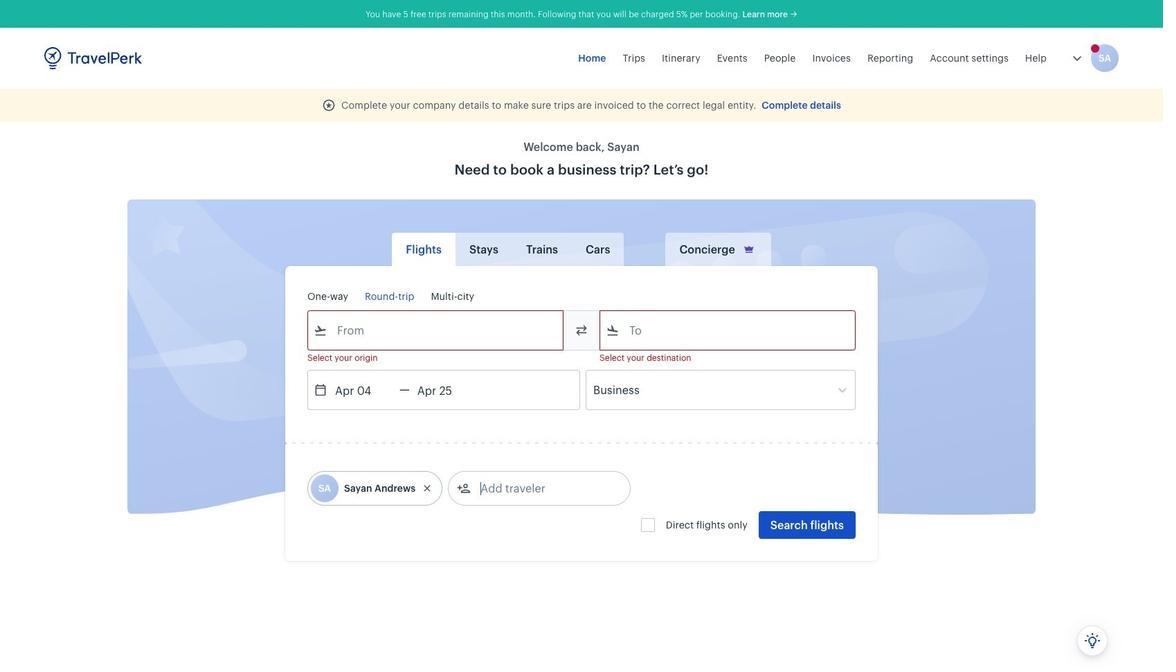 Task type: locate. For each thing, give the bounding box(es) containing it.
From search field
[[328, 319, 545, 342]]

Depart text field
[[328, 371, 400, 409]]

To search field
[[620, 319, 838, 342]]

Add traveler search field
[[471, 477, 615, 499]]

Return text field
[[410, 371, 482, 409]]



Task type: vqa. For each thing, say whether or not it's contained in the screenshot.
Add first traveler 'search box'
no



